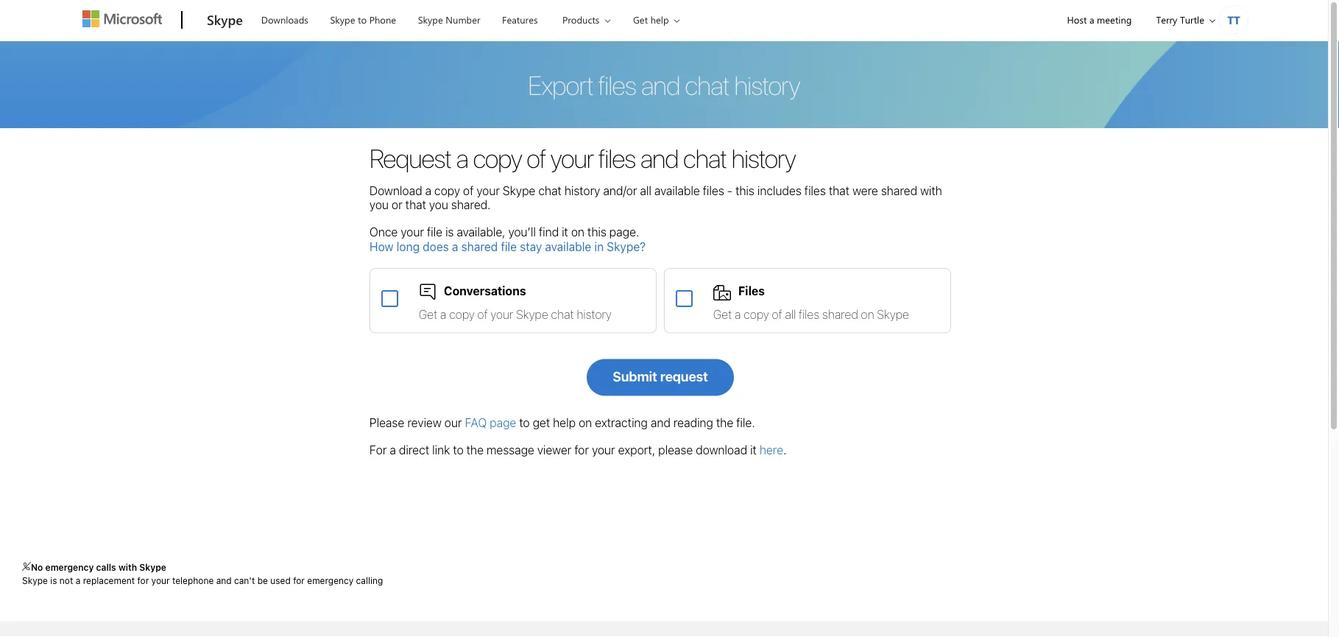 Task type: describe. For each thing, give the bounding box(es) containing it.
request
[[660, 369, 708, 384]]

it inside the once your file is available, you'll find it on this page. how long does a shared file stay available in skype?
[[562, 225, 568, 239]]

skype number
[[418, 13, 481, 26]]

copy for request a copy of your files and chat history
[[473, 143, 522, 173]]

2 you from the left
[[429, 198, 448, 212]]

a inside the once your file is available, you'll find it on this page. how long does a shared file stay available in skype?
[[452, 239, 458, 253]]

calls
[[96, 562, 116, 572]]

0 horizontal spatial is
[[50, 575, 57, 586]]

of for download a copy of your skype chat history and/or all available files - this includes files that were shared with you or that you shared.
[[463, 184, 474, 198]]

tt
[[1228, 12, 1241, 27]]

0 horizontal spatial file
[[427, 225, 443, 239]]

get a copy of your skype chat history
[[419, 307, 612, 321]]

1 vertical spatial emergency
[[307, 575, 354, 586]]

telephone
[[172, 575, 214, 586]]

downloads
[[261, 13, 308, 26]]

download
[[696, 443, 748, 457]]

chat for get a copy of your skype chat history
[[551, 307, 574, 321]]

no emergency calls with skype
[[31, 562, 166, 572]]

with inside download a copy of your skype chat history and/or all available files - this includes files that were shared with you or that you shared.
[[921, 184, 943, 198]]

available,
[[457, 225, 506, 239]]

0 vertical spatial history
[[732, 143, 796, 173]]

2 heading from the left
[[280, 621, 459, 637]]

1 horizontal spatial the
[[716, 416, 734, 430]]

how
[[370, 239, 394, 253]]

1 horizontal spatial file
[[501, 239, 517, 253]]

of for get a copy of all files shared on skype
[[772, 307, 783, 321]]

replacement
[[83, 575, 135, 586]]

is inside the once your file is available, you'll find it on this page. how long does a shared file stay available in skype?
[[446, 225, 454, 239]]

copy for get a copy of all files shared on skype
[[744, 307, 769, 321]]

can't
[[234, 575, 255, 586]]

used
[[270, 575, 291, 586]]

submit
[[613, 369, 657, 384]]

for
[[370, 443, 387, 457]]

reading
[[674, 416, 714, 430]]

how long does a shared file stay available in skype? link
[[370, 239, 646, 253]]

history for download a copy of your skype chat history and/or all available files - this includes files that were shared with you or that you shared.
[[565, 184, 601, 198]]

download a copy of your skype chat history and/or all available files - this includes files that were shared with you or that you shared.
[[370, 184, 943, 212]]

get a copy of all files shared on skype
[[714, 307, 909, 321]]

5 heading from the left
[[869, 621, 1048, 637]]

file.
[[737, 416, 755, 430]]

be
[[258, 575, 268, 586]]

1 horizontal spatial it
[[750, 443, 757, 457]]

direct
[[399, 443, 430, 457]]

host
[[1068, 13, 1087, 26]]

skype link
[[200, 1, 250, 41]]

viewer
[[537, 443, 572, 457]]

1 vertical spatial all
[[785, 307, 796, 321]]

0 horizontal spatial to
[[358, 13, 367, 26]]

skype?
[[607, 239, 646, 253]]

6 heading from the left
[[1066, 621, 1245, 637]]

here
[[760, 443, 784, 457]]

turtle
[[1180, 13, 1205, 26]]

or
[[392, 198, 403, 212]]

0 vertical spatial emergency
[[45, 562, 94, 572]]

our
[[445, 416, 462, 430]]

get for get help
[[633, 13, 648, 26]]

message
[[487, 443, 535, 457]]

link
[[432, 443, 450, 457]]

microsoft image
[[82, 10, 162, 27]]

-
[[727, 184, 733, 198]]

no
[[31, 562, 43, 572]]

files
[[739, 284, 765, 298]]

0 horizontal spatial help
[[553, 416, 576, 430]]

3 heading from the left
[[477, 621, 655, 637]]

2 horizontal spatial to
[[519, 416, 530, 430]]

please
[[370, 416, 405, 430]]

long
[[397, 239, 420, 253]]

for a direct link to the message viewer for your export, please download it here .
[[370, 443, 787, 457]]

skype inside download a copy of your skype chat history and/or all available files - this includes files that were shared with you or that you shared.
[[503, 184, 536, 198]]

and/or
[[603, 184, 637, 198]]

products button
[[550, 1, 623, 39]]

on for once your file is available, you'll find it on this page. how long does a shared file stay available in skype?
[[571, 225, 585, 239]]

calling
[[356, 575, 383, 586]]

0 horizontal spatial the
[[467, 443, 484, 457]]

phone
[[369, 13, 396, 26]]

0 vertical spatial chat
[[683, 143, 727, 173]]

products
[[563, 13, 600, 26]]

shared.
[[451, 198, 491, 212]]

download
[[370, 184, 422, 198]]

were
[[853, 184, 878, 198]]

conversations
[[444, 284, 526, 298]]

stay
[[520, 239, 542, 253]]

a for request a copy of your files and chat history
[[456, 143, 468, 173]]

host a meeting link
[[1055, 1, 1145, 38]]

all inside download a copy of your skype chat history and/or all available files - this includes files that were shared with you or that you shared.
[[640, 184, 652, 198]]

history for get a copy of your skype chat history
[[577, 307, 612, 321]]

1 you from the left
[[370, 198, 389, 212]]

submit request
[[613, 369, 708, 384]]

a for get a copy of your skype chat history
[[440, 307, 447, 321]]

host a meeting
[[1068, 13, 1132, 26]]



Task type: locate. For each thing, give the bounding box(es) containing it.
1 vertical spatial is
[[50, 575, 57, 586]]

1 horizontal spatial that
[[829, 184, 850, 198]]

2 vertical spatial and
[[216, 575, 232, 586]]

shared inside download a copy of your skype chat history and/or all available files - this includes files that were shared with you or that you shared.
[[881, 184, 918, 198]]

find
[[539, 225, 559, 239]]

1 vertical spatial it
[[750, 443, 757, 457]]

and up please
[[651, 416, 671, 430]]

get inside dropdown button
[[633, 13, 648, 26]]

with right were
[[921, 184, 943, 198]]

downloads link
[[255, 1, 315, 36]]

page.
[[610, 225, 639, 239]]

get help
[[633, 13, 669, 26]]

review
[[407, 416, 442, 430]]

this inside the once your file is available, you'll find it on this page. how long does a shared file stay available in skype?
[[588, 225, 607, 239]]

includes
[[758, 184, 802, 198]]

0 horizontal spatial with
[[118, 562, 137, 572]]

1 vertical spatial chat
[[539, 184, 562, 198]]

of inside download a copy of your skype chat history and/or all available files - this includes files that were shared with you or that you shared.
[[463, 184, 474, 198]]

history down request a copy of your files and chat history
[[565, 184, 601, 198]]

number
[[446, 13, 481, 26]]

emergency
[[45, 562, 94, 572], [307, 575, 354, 586]]

2 horizontal spatial for
[[575, 443, 589, 457]]

request a copy of your files and chat history
[[370, 143, 796, 173]]

you left shared.
[[429, 198, 448, 212]]

emergency up not
[[45, 562, 94, 572]]

available inside download a copy of your skype chat history and/or all available files - this includes files that were shared with you or that you shared.
[[655, 184, 700, 198]]

1 vertical spatial history
[[565, 184, 601, 198]]

for right viewer
[[575, 443, 589, 457]]

the left file.
[[716, 416, 734, 430]]

a right for
[[390, 443, 396, 457]]

once
[[370, 225, 398, 239]]

0 vertical spatial to
[[358, 13, 367, 26]]

2 vertical spatial shared
[[823, 307, 859, 321]]

0 vertical spatial available
[[655, 184, 700, 198]]

1 horizontal spatial help
[[651, 13, 669, 26]]

does
[[423, 239, 449, 253]]

2 vertical spatial on
[[579, 416, 592, 430]]

terry
[[1157, 13, 1178, 26]]

skype to phone
[[330, 13, 396, 26]]

1 horizontal spatial for
[[293, 575, 305, 586]]

a down conversations
[[440, 307, 447, 321]]

history down in
[[577, 307, 612, 321]]

not
[[60, 575, 73, 586]]

a right does
[[452, 239, 458, 253]]

0 vertical spatial and
[[640, 143, 679, 173]]

1 horizontal spatial emergency
[[307, 575, 354, 586]]

is left not
[[50, 575, 57, 586]]

on
[[571, 225, 585, 239], [861, 307, 875, 321], [579, 416, 592, 430]]

a right not
[[76, 575, 80, 586]]

request
[[370, 143, 451, 173]]

copy for get a copy of your skype chat history
[[449, 307, 475, 321]]

history inside download a copy of your skype chat history and/or all available files - this includes files that were shared with you or that you shared.
[[565, 184, 601, 198]]

skype number link
[[411, 1, 487, 36]]

0 horizontal spatial you
[[370, 198, 389, 212]]

a
[[1090, 13, 1095, 26], [456, 143, 468, 173], [425, 184, 432, 198], [452, 239, 458, 253], [440, 307, 447, 321], [735, 307, 741, 321], [390, 443, 396, 457], [76, 575, 80, 586]]

skype
[[207, 10, 243, 28], [330, 13, 355, 26], [418, 13, 443, 26], [503, 184, 536, 198], [516, 307, 548, 321], [877, 307, 909, 321], [139, 562, 166, 572], [22, 575, 48, 586]]

0 vertical spatial the
[[716, 416, 734, 430]]

for right replacement
[[137, 575, 149, 586]]

get help button
[[621, 1, 692, 39]]

you'll
[[509, 225, 536, 239]]

1 vertical spatial with
[[118, 562, 137, 572]]

with right calls
[[118, 562, 137, 572]]

and up download a copy of your skype chat history and/or all available files - this includes files that were shared with you or that you shared.
[[640, 143, 679, 173]]

0 vertical spatial is
[[446, 225, 454, 239]]

to right link
[[453, 443, 464, 457]]

0 horizontal spatial available
[[545, 239, 592, 253]]

it right find
[[562, 225, 568, 239]]

available down find
[[545, 239, 592, 253]]

1 horizontal spatial to
[[453, 443, 464, 457]]

1 horizontal spatial shared
[[823, 307, 859, 321]]

history up includes
[[732, 143, 796, 173]]

2 vertical spatial to
[[453, 443, 464, 457]]

of
[[527, 143, 546, 173], [463, 184, 474, 198], [478, 307, 488, 321], [772, 307, 783, 321]]

is
[[446, 225, 454, 239], [50, 575, 57, 586]]

you
[[370, 198, 389, 212], [429, 198, 448, 212]]

this right -
[[736, 184, 755, 198]]

1 vertical spatial shared
[[461, 239, 498, 253]]

is up does
[[446, 225, 454, 239]]

this
[[736, 184, 755, 198], [588, 225, 607, 239]]

0 vertical spatial this
[[736, 184, 755, 198]]

to left phone
[[358, 13, 367, 26]]

file up does
[[427, 225, 443, 239]]

once your file is available, you'll find it on this page. how long does a shared file stay available in skype?
[[370, 225, 646, 253]]

a for host a meeting
[[1090, 13, 1095, 26]]

here link
[[760, 443, 784, 457]]

0 vertical spatial shared
[[881, 184, 918, 198]]

extracting
[[595, 416, 648, 430]]

please review our faq page to get help on extracting and reading the file.
[[370, 416, 755, 430]]

submit request button
[[587, 359, 734, 396]]

of for request a copy of your files and chat history
[[527, 143, 546, 173]]

emergency left calling
[[307, 575, 354, 586]]

0 vertical spatial on
[[571, 225, 585, 239]]

1 horizontal spatial is
[[446, 225, 454, 239]]

1 vertical spatial the
[[467, 443, 484, 457]]

page
[[490, 416, 516, 430]]

files
[[599, 143, 636, 173], [703, 184, 725, 198], [805, 184, 826, 198], [799, 307, 820, 321]]

a up shared.
[[456, 143, 468, 173]]

meeting
[[1097, 13, 1132, 26]]

heading
[[75, 621, 263, 637], [280, 621, 459, 637], [477, 621, 655, 637], [664, 621, 852, 637], [869, 621, 1048, 637], [1066, 621, 1245, 637]]

a right the host
[[1090, 13, 1095, 26]]

a inside download a copy of your skype chat history and/or all available files - this includes files that were shared with you or that you shared.
[[425, 184, 432, 198]]

0 horizontal spatial it
[[562, 225, 568, 239]]

1 horizontal spatial you
[[429, 198, 448, 212]]

of for get a copy of your skype chat history
[[478, 307, 488, 321]]

1 horizontal spatial available
[[655, 184, 700, 198]]

.
[[784, 443, 787, 457]]

0 vertical spatial it
[[562, 225, 568, 239]]

0 vertical spatial help
[[651, 13, 669, 26]]

file down 'you'll'
[[501, 239, 517, 253]]

1 horizontal spatial with
[[921, 184, 943, 198]]

1 vertical spatial to
[[519, 416, 530, 430]]

skype is not a replacement for your telephone and can't be used for emergency calling
[[22, 575, 383, 586]]

in
[[595, 239, 604, 253]]

that left were
[[829, 184, 850, 198]]

get for get a copy of your skype chat history
[[419, 307, 438, 321]]

0 horizontal spatial get
[[419, 307, 438, 321]]

on for please review our faq page to get help on extracting and reading the file.
[[579, 416, 592, 430]]

shared inside the once your file is available, you'll find it on this page. how long does a shared file stay available in skype?
[[461, 239, 498, 253]]

copy for download a copy of your skype chat history and/or all available files - this includes files that were shared with you or that you shared.
[[435, 184, 460, 198]]

1 vertical spatial this
[[588, 225, 607, 239]]

a for get a copy of all files shared on skype
[[735, 307, 741, 321]]

this inside download a copy of your skype chat history and/or all available files - this includes files that were shared with you or that you shared.
[[736, 184, 755, 198]]

features
[[502, 13, 538, 26]]

2 vertical spatial chat
[[551, 307, 574, 321]]

0 horizontal spatial shared
[[461, 239, 498, 253]]

2 horizontal spatial shared
[[881, 184, 918, 198]]

0 horizontal spatial all
[[640, 184, 652, 198]]

2 horizontal spatial get
[[714, 307, 732, 321]]

get for get a copy of all files shared on skype
[[714, 307, 732, 321]]

0 vertical spatial with
[[921, 184, 943, 198]]

a down files at right
[[735, 307, 741, 321]]

terry turtle
[[1157, 13, 1205, 26]]

available left -
[[655, 184, 700, 198]]

this up in
[[588, 225, 607, 239]]

available inside the once your file is available, you'll find it on this page. how long does a shared file stay available in skype?
[[545, 239, 592, 253]]

1 horizontal spatial all
[[785, 307, 796, 321]]

1 vertical spatial and
[[651, 416, 671, 430]]

help right the get
[[553, 416, 576, 430]]

you left or
[[370, 198, 389, 212]]

help right products dropdown button
[[651, 13, 669, 26]]

export,
[[618, 443, 656, 457]]

chat for download a copy of your skype chat history and/or all available files - this includes files that were shared with you or that you shared.
[[539, 184, 562, 198]]

copy inside download a copy of your skype chat history and/or all available files - this includes files that were shared with you or that you shared.
[[435, 184, 460, 198]]

and
[[640, 143, 679, 173], [651, 416, 671, 430], [216, 575, 232, 586]]

1 vertical spatial help
[[553, 416, 576, 430]]

0 horizontal spatial that
[[406, 198, 426, 212]]

4 heading from the left
[[664, 621, 852, 637]]

file
[[427, 225, 443, 239], [501, 239, 517, 253]]

faq
[[465, 416, 487, 430]]

for right 'used'
[[293, 575, 305, 586]]

that right or
[[406, 198, 426, 212]]

a for for a direct link to the message viewer for your export, please download it here .
[[390, 443, 396, 457]]

1 vertical spatial available
[[545, 239, 592, 253]]

0 horizontal spatial for
[[137, 575, 149, 586]]

and left can't
[[216, 575, 232, 586]]

to
[[358, 13, 367, 26], [519, 416, 530, 430], [453, 443, 464, 457]]

your inside the once your file is available, you'll find it on this page. how long does a shared file stay available in skype?
[[401, 225, 424, 239]]

0 horizontal spatial this
[[588, 225, 607, 239]]

1 vertical spatial on
[[861, 307, 875, 321]]

copy
[[473, 143, 522, 173], [435, 184, 460, 198], [449, 307, 475, 321], [744, 307, 769, 321]]

get
[[533, 416, 550, 430]]

available
[[655, 184, 700, 198], [545, 239, 592, 253]]

shared
[[881, 184, 918, 198], [461, 239, 498, 253], [823, 307, 859, 321]]

features link
[[496, 1, 545, 36]]

0 horizontal spatial emergency
[[45, 562, 94, 572]]

1 horizontal spatial this
[[736, 184, 755, 198]]

history
[[732, 143, 796, 173], [565, 184, 601, 198], [577, 307, 612, 321]]

to left the get
[[519, 416, 530, 430]]

a for download a copy of your skype chat history and/or all available files - this includes files that were shared with you or that you shared.
[[425, 184, 432, 198]]

with
[[921, 184, 943, 198], [118, 562, 137, 572]]

it
[[562, 225, 568, 239], [750, 443, 757, 457]]

faq page link
[[465, 416, 516, 430]]

it left here
[[750, 443, 757, 457]]

2 vertical spatial history
[[577, 307, 612, 321]]

skype to phone link
[[324, 1, 403, 36]]

your inside download a copy of your skype chat history and/or all available files - this includes files that were shared with you or that you shared.
[[477, 184, 500, 198]]

that
[[829, 184, 850, 198], [406, 198, 426, 212]]

chat inside download a copy of your skype chat history and/or all available files - this includes files that were shared with you or that you shared.
[[539, 184, 562, 198]]

help
[[651, 13, 669, 26], [553, 416, 576, 430]]

please
[[658, 443, 693, 457]]

help inside dropdown button
[[651, 13, 669, 26]]

1 horizontal spatial get
[[633, 13, 648, 26]]

the down faq
[[467, 443, 484, 457]]

footer resource links element
[[9, 621, 1320, 637]]

a right download
[[425, 184, 432, 198]]

on inside the once your file is available, you'll find it on this page. how long does a shared file stay available in skype?
[[571, 225, 585, 239]]

0 vertical spatial all
[[640, 184, 652, 198]]

1 heading from the left
[[75, 621, 263, 637]]



Task type: vqa. For each thing, say whether or not it's contained in the screenshot.
the -
yes



